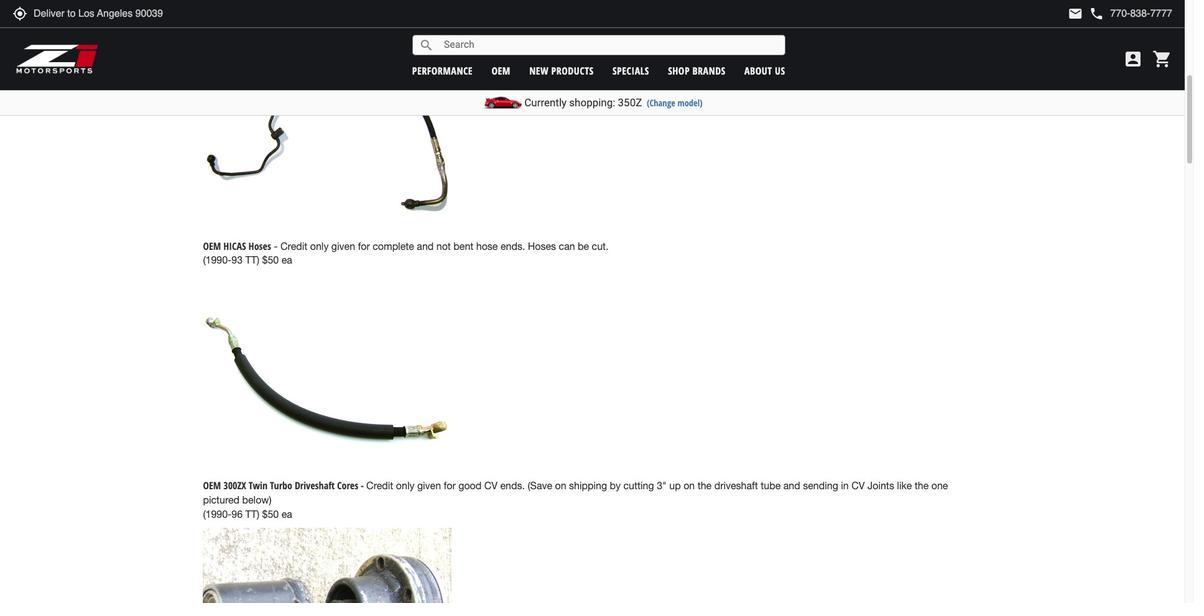 Task type: vqa. For each thing, say whether or not it's contained in the screenshot.
topmost the OEM
yes



Task type: locate. For each thing, give the bounding box(es) containing it.
bent
[[454, 241, 474, 252]]

the right up
[[698, 480, 712, 492]]

tube
[[761, 480, 781, 492]]

1 horizontal spatial only
[[396, 480, 415, 492]]

by
[[610, 480, 621, 492]]

given left complete
[[331, 241, 355, 252]]

2 ea from the top
[[282, 509, 292, 520]]

- right cores
[[361, 479, 364, 493]]

1 vertical spatial (1990-
[[203, 509, 232, 520]]

only
[[310, 241, 329, 252], [396, 480, 415, 492]]

z1 motorsports logo image
[[16, 44, 99, 75]]

oem for oem hicas hoses - credit only given for complete and not bent hose ends. hoses can be cut. (1990-93 tt) $50 ea
[[203, 239, 221, 253]]

model)
[[678, 97, 703, 109]]

1 tt) from the top
[[245, 255, 259, 266]]

1 horizontal spatial hoses
[[528, 241, 556, 252]]

0 vertical spatial credit
[[281, 241, 308, 252]]

for left good
[[444, 480, 456, 492]]

$50 right 93
[[262, 255, 279, 266]]

1 horizontal spatial on
[[684, 480, 695, 492]]

ea
[[282, 255, 292, 266], [282, 509, 292, 520]]

0 vertical spatial -
[[274, 241, 278, 252]]

and right tube
[[784, 480, 801, 492]]

one
[[932, 480, 948, 492]]

1 (1990- from the top
[[203, 255, 232, 266]]

joints
[[868, 480, 895, 492]]

driveshaft
[[295, 479, 335, 493]]

cv right good
[[484, 480, 498, 492]]

hoses right hicas
[[249, 239, 271, 253]]

ends. right hose
[[501, 241, 525, 252]]

0 vertical spatial tt)
[[245, 255, 259, 266]]

cutting
[[624, 480, 654, 492]]

93
[[232, 255, 243, 266]]

1 horizontal spatial -
[[361, 479, 364, 493]]

ends.
[[501, 241, 525, 252], [501, 480, 525, 492]]

for
[[358, 241, 370, 252], [444, 480, 456, 492]]

the
[[698, 480, 712, 492], [915, 480, 929, 492]]

(1990- down pictured
[[203, 509, 232, 520]]

1 vertical spatial and
[[784, 480, 801, 492]]

mail phone
[[1068, 6, 1105, 21]]

shop brands
[[668, 64, 726, 77]]

given inside oem hicas hoses - credit only given for complete and not bent hose ends. hoses can be cut. (1990-93 tt) $50 ea
[[331, 241, 355, 252]]

twin
[[249, 479, 268, 493]]

tt) right 93
[[245, 255, 259, 266]]

-
[[274, 241, 278, 252], [361, 479, 364, 493]]

oem up pictured
[[203, 479, 221, 493]]

1 vertical spatial tt)
[[245, 509, 259, 520]]

0 vertical spatial given
[[331, 241, 355, 252]]

1 vertical spatial -
[[361, 479, 364, 493]]

about
[[745, 64, 772, 77]]

1 horizontal spatial and
[[784, 480, 801, 492]]

1 $50 from the top
[[262, 255, 279, 266]]

the right like
[[915, 480, 929, 492]]

0 vertical spatial for
[[358, 241, 370, 252]]

oem left hicas
[[203, 239, 221, 253]]

phone
[[1090, 6, 1105, 21]]

hoses left can
[[528, 241, 556, 252]]

and
[[417, 241, 434, 252], [784, 480, 801, 492]]

1 horizontal spatial given
[[417, 480, 441, 492]]

oem left new
[[492, 64, 511, 77]]

oem for oem 300zx twin turbo driveshaft cores -
[[203, 479, 221, 493]]

1 vertical spatial oem
[[203, 239, 221, 253]]

1 vertical spatial ea
[[282, 509, 292, 520]]

0 horizontal spatial the
[[698, 480, 712, 492]]

ends. inside oem hicas hoses - credit only given for complete and not bent hose ends. hoses can be cut. (1990-93 tt) $50 ea
[[501, 241, 525, 252]]

and inside oem hicas hoses - credit only given for complete and not bent hose ends. hoses can be cut. (1990-93 tt) $50 ea
[[417, 241, 434, 252]]

1 vertical spatial only
[[396, 480, 415, 492]]

search
[[419, 38, 434, 53]]

oem
[[492, 64, 511, 77], [203, 239, 221, 253], [203, 479, 221, 493]]

1 vertical spatial given
[[417, 480, 441, 492]]

credit right hicas
[[281, 241, 308, 252]]

1 vertical spatial $50
[[262, 509, 279, 520]]

0 horizontal spatial credit
[[281, 241, 308, 252]]

new products
[[530, 64, 594, 77]]

1 horizontal spatial cv
[[852, 480, 865, 492]]

1 ends. from the top
[[501, 241, 525, 252]]

ea right 93
[[282, 255, 292, 266]]

2 $50 from the top
[[262, 509, 279, 520]]

0 horizontal spatial for
[[358, 241, 370, 252]]

1 vertical spatial for
[[444, 480, 456, 492]]

given left good
[[417, 480, 441, 492]]

account_box
[[1124, 49, 1143, 69]]

0 vertical spatial $50
[[262, 255, 279, 266]]

2 cv from the left
[[852, 480, 865, 492]]

be
[[578, 241, 589, 252]]

tt)
[[245, 255, 259, 266], [245, 509, 259, 520]]

ends. left (save on the left bottom
[[501, 480, 525, 492]]

cv
[[484, 480, 498, 492], [852, 480, 865, 492]]

0 horizontal spatial -
[[274, 241, 278, 252]]

1 vertical spatial ends.
[[501, 480, 525, 492]]

0 horizontal spatial and
[[417, 241, 434, 252]]

(1990- down hicas
[[203, 255, 232, 266]]

brands
[[693, 64, 726, 77]]

cv right the in
[[852, 480, 865, 492]]

cut.
[[592, 241, 609, 252]]

0 vertical spatial ends.
[[501, 241, 525, 252]]

96
[[232, 509, 243, 520]]

- right hicas
[[274, 241, 278, 252]]

for left complete
[[358, 241, 370, 252]]

0 vertical spatial only
[[310, 241, 329, 252]]

0 vertical spatial oem
[[492, 64, 511, 77]]

shop brands link
[[668, 64, 726, 77]]

about us link
[[745, 64, 786, 77]]

2 tt) from the top
[[245, 509, 259, 520]]

0 vertical spatial (1990-
[[203, 255, 232, 266]]

0 horizontal spatial given
[[331, 241, 355, 252]]

credit
[[281, 241, 308, 252], [366, 480, 393, 492]]

performance
[[412, 64, 473, 77]]

2 the from the left
[[915, 480, 929, 492]]

given
[[331, 241, 355, 252], [417, 480, 441, 492]]

1 horizontal spatial credit
[[366, 480, 393, 492]]

1 vertical spatial credit
[[366, 480, 393, 492]]

(1990- inside oem hicas hoses - credit only given for complete and not bent hose ends. hoses can be cut. (1990-93 tt) $50 ea
[[203, 255, 232, 266]]

hoses
[[249, 239, 271, 253], [528, 241, 556, 252]]

new products link
[[530, 64, 594, 77]]

oem inside oem hicas hoses - credit only given for complete and not bent hose ends. hoses can be cut. (1990-93 tt) $50 ea
[[203, 239, 221, 253]]

0 horizontal spatial on
[[555, 480, 567, 492]]

0 horizontal spatial only
[[310, 241, 329, 252]]

2 (1990- from the top
[[203, 509, 232, 520]]

products
[[552, 64, 594, 77]]

1 horizontal spatial for
[[444, 480, 456, 492]]

0 horizontal spatial cv
[[484, 480, 498, 492]]

$50 down below)
[[262, 509, 279, 520]]

(1990-
[[203, 255, 232, 266], [203, 509, 232, 520]]

$50 inside oem hicas hoses - credit only given for complete and not bent hose ends. hoses can be cut. (1990-93 tt) $50 ea
[[262, 255, 279, 266]]

on
[[555, 480, 567, 492], [684, 480, 695, 492]]

credit right cores
[[366, 480, 393, 492]]

2 vertical spatial oem
[[203, 479, 221, 493]]

$50
[[262, 255, 279, 266], [262, 509, 279, 520]]

2 ends. from the top
[[501, 480, 525, 492]]

currently shopping: 350z (change model)
[[525, 96, 703, 109]]

on right (save on the left bottom
[[555, 480, 567, 492]]

(save
[[528, 480, 553, 492]]

and left not
[[417, 241, 434, 252]]

only inside credit only given for good cv ends. (save on shipping by cutting 3" up on the driveshaft tube and sending in cv joints like the one pictured below) (1990-96 tt) $50 ea
[[396, 480, 415, 492]]

0 horizontal spatial hoses
[[249, 239, 271, 253]]

ea down oem 300zx twin turbo driveshaft cores -
[[282, 509, 292, 520]]

not
[[437, 241, 451, 252]]

tt) inside credit only given for good cv ends. (save on shipping by cutting 3" up on the driveshaft tube and sending in cv joints like the one pictured below) (1990-96 tt) $50 ea
[[245, 509, 259, 520]]

tt) down below)
[[245, 509, 259, 520]]

driveshaft
[[715, 480, 758, 492]]

1 horizontal spatial the
[[915, 480, 929, 492]]

1 ea from the top
[[282, 255, 292, 266]]

0 vertical spatial ea
[[282, 255, 292, 266]]

0 vertical spatial and
[[417, 241, 434, 252]]

on right up
[[684, 480, 695, 492]]

credit inside credit only given for good cv ends. (save on shipping by cutting 3" up on the driveshaft tube and sending in cv joints like the one pictured below) (1990-96 tt) $50 ea
[[366, 480, 393, 492]]

tt) inside oem hicas hoses - credit only given for complete and not bent hose ends. hoses can be cut. (1990-93 tt) $50 ea
[[245, 255, 259, 266]]

about us
[[745, 64, 786, 77]]

credit inside oem hicas hoses - credit only given for complete and not bent hose ends. hoses can be cut. (1990-93 tt) $50 ea
[[281, 241, 308, 252]]



Task type: describe. For each thing, give the bounding box(es) containing it.
new
[[530, 64, 549, 77]]

(change
[[647, 97, 676, 109]]

my_location
[[12, 6, 27, 21]]

$50 inside credit only given for good cv ends. (save on shipping by cutting 3" up on the driveshaft tube and sending in cv joints like the one pictured below) (1990-96 tt) $50 ea
[[262, 509, 279, 520]]

shopping_cart link
[[1150, 49, 1173, 69]]

shopping_cart
[[1153, 49, 1173, 69]]

ends. inside credit only given for good cv ends. (save on shipping by cutting 3" up on the driveshaft tube and sending in cv joints like the one pictured below) (1990-96 tt) $50 ea
[[501, 480, 525, 492]]

oem 300zx twin turbo driveshaft cores -
[[203, 479, 366, 493]]

oem link
[[492, 64, 511, 77]]

complete
[[373, 241, 414, 252]]

like
[[897, 480, 912, 492]]

hose
[[476, 241, 498, 252]]

shop
[[668, 64, 690, 77]]

ea inside credit only given for good cv ends. (save on shipping by cutting 3" up on the driveshaft tube and sending in cv joints like the one pictured below) (1990-96 tt) $50 ea
[[282, 509, 292, 520]]

oem for oem
[[492, 64, 511, 77]]

below)
[[242, 495, 272, 506]]

shopping:
[[569, 96, 616, 109]]

good
[[459, 480, 482, 492]]

specials
[[613, 64, 649, 77]]

- inside oem hicas hoses - credit only given for complete and not bent hose ends. hoses can be cut. (1990-93 tt) $50 ea
[[274, 241, 278, 252]]

(change model) link
[[647, 97, 703, 109]]

Search search field
[[434, 36, 785, 55]]

mail link
[[1068, 6, 1083, 21]]

350z
[[618, 96, 642, 109]]

hicas
[[223, 239, 246, 253]]

phone link
[[1090, 6, 1173, 21]]

given inside credit only given for good cv ends. (save on shipping by cutting 3" up on the driveshaft tube and sending in cv joints like the one pictured below) (1990-96 tt) $50 ea
[[417, 480, 441, 492]]

mail
[[1068, 6, 1083, 21]]

1 cv from the left
[[484, 480, 498, 492]]

in
[[841, 480, 849, 492]]

(1990- inside credit only given for good cv ends. (save on shipping by cutting 3" up on the driveshaft tube and sending in cv joints like the one pictured below) (1990-96 tt) $50 ea
[[203, 509, 232, 520]]

us
[[775, 64, 786, 77]]

1 on from the left
[[555, 480, 567, 492]]

and inside credit only given for good cv ends. (save on shipping by cutting 3" up on the driveshaft tube and sending in cv joints like the one pictured below) (1990-96 tt) $50 ea
[[784, 480, 801, 492]]

credit only given for good cv ends. (save on shipping by cutting 3" up on the driveshaft tube and sending in cv joints like the one pictured below) (1990-96 tt) $50 ea
[[203, 480, 948, 520]]

oem hicas hoses - credit only given for complete and not bent hose ends. hoses can be cut. (1990-93 tt) $50 ea
[[203, 239, 609, 266]]

up
[[670, 480, 681, 492]]

sending
[[803, 480, 839, 492]]

turbo
[[270, 479, 292, 493]]

specials link
[[613, 64, 649, 77]]

3"
[[657, 480, 667, 492]]

shipping
[[569, 480, 607, 492]]

1 the from the left
[[698, 480, 712, 492]]

300zx
[[223, 479, 246, 493]]

ea inside oem hicas hoses - credit only given for complete and not bent hose ends. hoses can be cut. (1990-93 tt) $50 ea
[[282, 255, 292, 266]]

for inside credit only given for good cv ends. (save on shipping by cutting 3" up on the driveshaft tube and sending in cv joints like the one pictured below) (1990-96 tt) $50 ea
[[444, 480, 456, 492]]

cores
[[337, 479, 358, 493]]

2 on from the left
[[684, 480, 695, 492]]

only inside oem hicas hoses - credit only given for complete and not bent hose ends. hoses can be cut. (1990-93 tt) $50 ea
[[310, 241, 329, 252]]

account_box link
[[1120, 49, 1147, 69]]

currently
[[525, 96, 567, 109]]

for inside oem hicas hoses - credit only given for complete and not bent hose ends. hoses can be cut. (1990-93 tt) $50 ea
[[358, 241, 370, 252]]

pictured
[[203, 495, 240, 506]]

performance link
[[412, 64, 473, 77]]

can
[[559, 241, 575, 252]]



